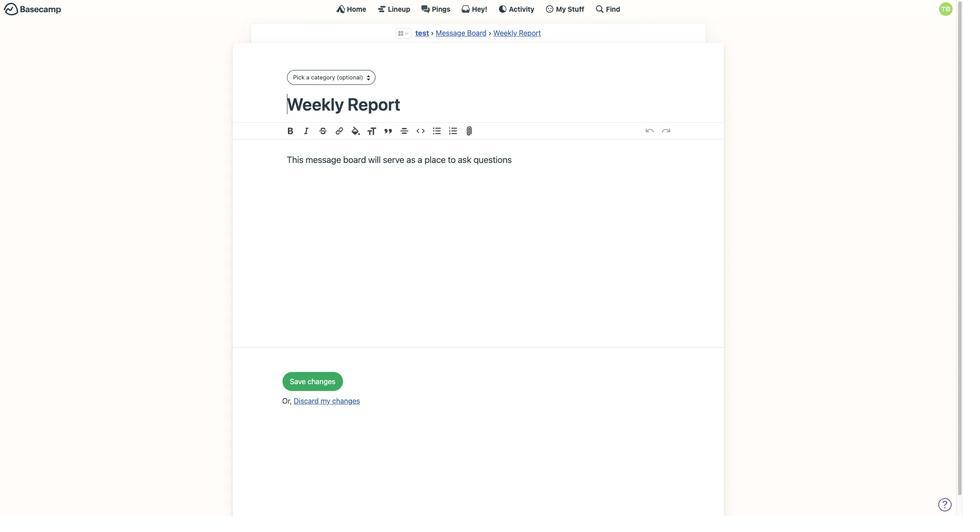 Task type: locate. For each thing, give the bounding box(es) containing it.
pick a category (optional) button
[[287, 70, 376, 85]]

to
[[448, 154, 456, 165]]

1 vertical spatial a
[[418, 154, 423, 165]]

None submit
[[283, 372, 343, 391]]

a right pick
[[306, 74, 310, 81]]

hey!
[[472, 5, 488, 13]]

0 vertical spatial a
[[306, 74, 310, 81]]

message
[[306, 154, 341, 165]]

0 horizontal spatial a
[[306, 74, 310, 81]]

pings button
[[421, 5, 451, 14]]

weekly report link
[[494, 29, 541, 37]]

home
[[347, 5, 367, 13]]

lineup link
[[377, 5, 411, 14]]

my
[[556, 5, 566, 13]]

Type a title… text field
[[287, 94, 670, 114]]

› right 'test' link
[[431, 29, 434, 37]]

a right 'as'
[[418, 154, 423, 165]]

lineup
[[388, 5, 411, 13]]

0 horizontal spatial ›
[[431, 29, 434, 37]]

1 horizontal spatial ›
[[489, 29, 492, 37]]

a
[[306, 74, 310, 81], [418, 154, 423, 165]]

1 horizontal spatial a
[[418, 154, 423, 165]]

pick
[[293, 74, 305, 81]]

›
[[431, 29, 434, 37], [489, 29, 492, 37]]

as
[[407, 154, 416, 165]]

pings
[[432, 5, 451, 13]]

category
[[311, 74, 335, 81]]

discard my changes link
[[294, 397, 360, 405]]

a inside button
[[306, 74, 310, 81]]

test
[[416, 29, 429, 37]]

a inside text box
[[418, 154, 423, 165]]

tim burton image
[[940, 2, 953, 16]]

activity
[[509, 5, 535, 13]]

this
[[287, 154, 304, 165]]

stuff
[[568, 5, 585, 13]]

switch accounts image
[[4, 2, 61, 16]]

report
[[519, 29, 541, 37]]

2 › from the left
[[489, 29, 492, 37]]

find
[[607, 5, 621, 13]]

changes
[[333, 397, 360, 405]]

› right board on the top of page
[[489, 29, 492, 37]]



Task type: vqa. For each thing, say whether or not it's contained in the screenshot.
Some
no



Task type: describe. For each thing, give the bounding box(es) containing it.
weekly
[[494, 29, 517, 37]]

or, discard my changes
[[283, 397, 360, 405]]

or,
[[283, 397, 292, 405]]

message board link
[[436, 29, 487, 37]]

pick a category (optional)
[[293, 74, 363, 81]]

board
[[467, 29, 487, 37]]

› message board › weekly report
[[431, 29, 541, 37]]

message
[[436, 29, 466, 37]]

will
[[369, 154, 381, 165]]

(optional)
[[337, 74, 363, 81]]

ask
[[458, 154, 472, 165]]

serve
[[383, 154, 405, 165]]

1 › from the left
[[431, 29, 434, 37]]

test link
[[416, 29, 429, 37]]

home link
[[336, 5, 367, 14]]

hey! button
[[462, 5, 488, 14]]

questions
[[474, 154, 512, 165]]

activity link
[[499, 5, 535, 14]]

my stuff button
[[546, 5, 585, 14]]

main element
[[0, 0, 957, 18]]

find button
[[596, 5, 621, 14]]

this message board will serve as a place to ask questions
[[287, 154, 512, 165]]

Write away… text field
[[260, 140, 697, 336]]

board
[[343, 154, 366, 165]]

discard
[[294, 397, 319, 405]]

my
[[321, 397, 331, 405]]

my stuff
[[556, 5, 585, 13]]

place
[[425, 154, 446, 165]]



